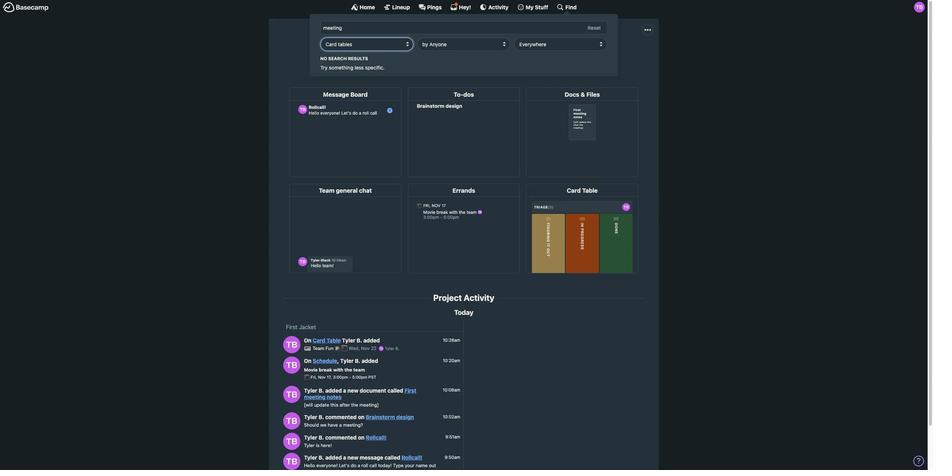 Task type: describe. For each thing, give the bounding box(es) containing it.
company!
[[419, 49, 445, 56]]

should
[[304, 422, 319, 428]]

i
[[446, 49, 448, 56]]

added up "22"
[[364, 338, 380, 344]]

activity inside activity link
[[489, 4, 509, 10]]

Search for… search field
[[321, 21, 607, 34]]

a for tyler b. added a new message called rollcall!
[[343, 455, 346, 461]]

jacket for first jacket let's create the first jacket of the company! i am thinking rabits and strips and colors! a lot of colors!
[[459, 33, 495, 47]]

notes
[[327, 394, 342, 400]]

tyler b. commented on brainstorm design
[[304, 414, 414, 421]]

0 horizontal spatial rollcall!
[[366, 435, 387, 441]]

5:00pm
[[352, 375, 367, 380]]

2 of from the left
[[572, 49, 577, 56]]

tyler black image for tyler b. added a new message called rollcall!
[[283, 453, 301, 470]]

lineup link
[[384, 4, 410, 11]]

b. for tyler b. added a new document called
[[319, 388, 324, 394]]

out
[[429, 463, 436, 469]]

home
[[360, 4, 375, 10]]

something
[[329, 65, 354, 71]]

team fun
[[313, 346, 335, 352]]

a for tyler b. added a new document called
[[343, 388, 346, 394]]

:)
[[315, 470, 318, 470]]

tyler for tyler b. added a new message called rollcall!
[[304, 455, 317, 461]]

2 colors! from the left
[[579, 49, 596, 56]]

schedule
[[313, 358, 337, 364]]

added up everyone! on the left
[[325, 455, 342, 461]]

1 colors! from the left
[[535, 49, 553, 56]]

b. for tyler b. added a new message called rollcall!
[[319, 455, 324, 461]]

with
[[333, 367, 343, 373]]

rollcall! link for tyler b. commented on
[[366, 435, 387, 441]]

tyler black image for ,       tyler b. added
[[283, 357, 301, 374]]

new for document
[[348, 388, 359, 394]]

is
[[316, 443, 320, 448]]

schedule link
[[313, 358, 337, 364]]

tyler black image for on
[[283, 336, 301, 353]]

first jacket
[[286, 324, 316, 331]]

a inside hello everyone! let's do a roll call today! type your name out here :)
[[358, 463, 360, 469]]

nov inside movie break with the team fri, nov 17, 3:00pm -     5:00pm pst
[[318, 375, 326, 380]]

[will update this after the meeting]
[[304, 402, 379, 408]]

first
[[374, 49, 384, 56]]

b. up team
[[355, 358, 360, 364]]

hey!
[[459, 4, 471, 10]]

tyler b. commented on rollcall!
[[304, 435, 387, 441]]

10:02am
[[443, 414, 460, 420]]

added down "22"
[[362, 358, 378, 364]]

rabits
[[481, 49, 495, 56]]

lineup
[[392, 4, 410, 10]]

tyler for tyler b.
[[385, 347, 395, 351]]

wed,
[[349, 346, 360, 352]]

first meeting notes
[[304, 388, 417, 400]]

card
[[313, 338, 325, 344]]

your
[[405, 463, 415, 469]]

1 and from the left
[[497, 49, 507, 56]]

the left first
[[364, 49, 372, 56]]

on card table tyler b. added
[[304, 338, 380, 344]]

tyler for tyler b. commented on rollcall!
[[304, 435, 317, 441]]

find
[[566, 4, 577, 10]]

my stuff
[[526, 4, 548, 10]]

10:02am element
[[443, 414, 460, 420]]

strips
[[508, 49, 523, 56]]

tyler b. added a new document called
[[304, 388, 405, 394]]

rollcall! link for tyler b. added a new message called
[[402, 455, 423, 461]]

pings button
[[419, 4, 442, 11]]

people on this project element
[[478, 57, 499, 79]]

movie break with the team fri, nov 17, 3:00pm -     5:00pm pst
[[304, 367, 376, 380]]

tyler for tyler is here!
[[304, 443, 315, 448]]

on for brainstorm
[[358, 414, 365, 421]]

commented for rollcall!
[[325, 435, 357, 441]]

tyler black image for tyler b. added a new document called
[[283, 386, 301, 403]]

activity link
[[480, 4, 509, 11]]

brainstorm design link
[[366, 414, 414, 421]]

team
[[353, 367, 365, 373]]

try
[[321, 65, 328, 71]]

roll
[[362, 463, 368, 469]]

first for first jacket let's create the first jacket of the company! i am thinking rabits and strips and colors! a lot of colors!
[[433, 33, 457, 47]]

break
[[319, 367, 332, 373]]

[will
[[304, 402, 313, 408]]

should we have a meeting?
[[304, 422, 363, 428]]

called for message
[[385, 455, 400, 461]]

tyler for tyler b. commented on brainstorm design
[[304, 414, 317, 421]]

my stuff button
[[517, 4, 548, 11]]

commented for brainstorm design
[[325, 414, 357, 421]]

tyler right ','
[[340, 358, 354, 364]]

here
[[304, 470, 314, 470]]

document
[[360, 388, 386, 394]]

everyone!
[[316, 463, 338, 469]]

create
[[346, 49, 363, 56]]

wed, nov 22
[[349, 346, 378, 352]]

switch accounts image
[[3, 2, 49, 13]]

called for document
[[388, 388, 403, 394]]

we
[[320, 422, 327, 428]]

lot
[[560, 49, 570, 56]]

b. up 'wed, nov 22'
[[357, 338, 362, 344]]

hello
[[304, 463, 315, 469]]

find button
[[557, 4, 577, 11]]

call
[[370, 463, 377, 469]]

on for on schedule ,       tyler b. added
[[304, 358, 312, 364]]

thinking
[[459, 49, 479, 56]]

first for first meeting notes
[[405, 388, 417, 394]]

tyler black image for tyler b. commented on brainstorm design
[[283, 413, 301, 430]]

today
[[454, 309, 474, 317]]

tyler up wed,
[[342, 338, 356, 344]]

hello everyone! let's do a roll call today! type your name out here :)
[[304, 463, 436, 470]]

meeting]
[[360, 402, 379, 408]]

specific.
[[365, 65, 385, 71]]

do
[[351, 463, 356, 469]]



Task type: locate. For each thing, give the bounding box(es) containing it.
jacket inside first jacket let's create the first jacket of the company! i am thinking rabits and strips and colors! a lot of colors!
[[459, 33, 495, 47]]

0 horizontal spatial nov
[[318, 375, 326, 380]]

tyler black image
[[914, 2, 925, 13], [379, 346, 384, 351], [283, 357, 301, 374], [283, 413, 301, 430], [283, 453, 301, 470]]

b. for tyler b. commented on rollcall!
[[319, 435, 324, 441]]

jacket up card
[[299, 324, 316, 331]]

name
[[416, 463, 428, 469]]

new down -
[[348, 388, 359, 394]]

1 horizontal spatial rollcall!
[[402, 455, 423, 461]]

of right lot
[[572, 49, 577, 56]]

tyler up should
[[304, 414, 317, 421]]

1 vertical spatial activity
[[464, 293, 495, 303]]

2 vertical spatial tyler black image
[[283, 433, 301, 450]]

1 tyler black image from the top
[[283, 336, 301, 353]]

first
[[433, 33, 457, 47], [286, 324, 297, 331], [405, 388, 417, 394]]

b. up tyler is here!
[[319, 435, 324, 441]]

b.
[[357, 338, 362, 344], [396, 347, 400, 351], [355, 358, 360, 364], [319, 388, 324, 394], [319, 414, 324, 421], [319, 435, 324, 441], [319, 455, 324, 461]]

b. for tyler b.
[[396, 347, 400, 351]]

the
[[364, 49, 372, 56], [409, 49, 418, 56], [345, 367, 352, 373], [351, 402, 358, 408]]

brainstorm
[[366, 414, 395, 421]]

meeting?
[[343, 422, 363, 428]]

2 tyler black image from the top
[[283, 386, 301, 403]]

tyler down the fri,
[[304, 388, 317, 394]]

on up the movie in the left of the page
[[304, 358, 312, 364]]

let's up search
[[332, 49, 345, 56]]

meeting
[[304, 394, 326, 400]]

tyler for tyler b. added a new document called
[[304, 388, 317, 394]]

the left company!
[[409, 49, 418, 56]]

1 on from the top
[[358, 414, 365, 421]]

called right document
[[388, 388, 403, 394]]

message
[[360, 455, 383, 461]]

0 horizontal spatial first
[[286, 324, 297, 331]]

on for rollcall!
[[358, 435, 365, 441]]

of
[[403, 49, 408, 56], [572, 49, 577, 56]]

0 vertical spatial tyler black image
[[283, 336, 301, 353]]

activity left my
[[489, 4, 509, 10]]

first meeting notes link
[[304, 388, 417, 400]]

first jacket let's create the first jacket of the company! i am thinking rabits and strips and colors! a lot of colors!
[[332, 33, 596, 56]]

called up type
[[385, 455, 400, 461]]

22
[[371, 346, 377, 352]]

no search results try something less specific.
[[321, 56, 385, 71]]

0 horizontal spatial of
[[403, 49, 408, 56]]

tyler black image
[[283, 336, 301, 353], [283, 386, 301, 403], [283, 433, 301, 450]]

first inside first meeting notes
[[405, 388, 417, 394]]

card table link
[[313, 338, 341, 344]]

1 vertical spatial first
[[286, 324, 297, 331]]

1 of from the left
[[403, 49, 408, 56]]

tyler up hello
[[304, 455, 317, 461]]

stuff
[[535, 4, 548, 10]]

on left card
[[304, 338, 312, 344]]

3 tyler black image from the top
[[283, 433, 301, 450]]

0 vertical spatial first
[[433, 33, 457, 47]]

here!
[[321, 443, 332, 448]]

first inside first jacket let's create the first jacket of the company! i am thinking rabits and strips and colors! a lot of colors!
[[433, 33, 457, 47]]

team
[[313, 346, 324, 352]]

colors! left a at right top
[[535, 49, 553, 56]]

on
[[358, 414, 365, 421], [358, 435, 365, 441]]

10:28am
[[443, 338, 460, 343]]

added down 17,
[[325, 388, 342, 394]]

9:50am
[[445, 455, 460, 460]]

search
[[329, 56, 347, 61]]

0 vertical spatial on
[[304, 338, 312, 344]]

1 vertical spatial commented
[[325, 435, 357, 441]]

0 horizontal spatial rollcall! link
[[366, 435, 387, 441]]

1 vertical spatial tyler black image
[[283, 386, 301, 403]]

type
[[393, 463, 404, 469]]

new for message
[[348, 455, 359, 461]]

1 vertical spatial let's
[[339, 463, 350, 469]]

of right jacket
[[403, 49, 408, 56]]

and left strips
[[497, 49, 507, 56]]

tyler black image down first jacket
[[283, 336, 301, 353]]

let's
[[332, 49, 345, 56], [339, 463, 350, 469]]

0 vertical spatial jacket
[[459, 33, 495, 47]]

1 horizontal spatial nov
[[361, 346, 370, 352]]

1 new from the top
[[348, 388, 359, 394]]

commented down should we have a meeting?
[[325, 435, 357, 441]]

activity up today
[[464, 293, 495, 303]]

home link
[[351, 4, 375, 11]]

10:20am
[[443, 358, 460, 364]]

let's for hello
[[339, 463, 350, 469]]

1 horizontal spatial colors!
[[579, 49, 596, 56]]

-
[[349, 375, 351, 380]]

main element
[[0, 0, 928, 76]]

a right 'do'
[[358, 463, 360, 469]]

on down meeting?
[[358, 435, 365, 441]]

9:51am
[[446, 435, 460, 440]]

jacket
[[386, 49, 401, 56]]

project activity
[[433, 293, 495, 303]]

10:08am
[[443, 388, 460, 393]]

rollcall! up your
[[402, 455, 423, 461]]

10:08am element
[[443, 388, 460, 393]]

project
[[433, 293, 462, 303]]

1 horizontal spatial of
[[572, 49, 577, 56]]

1 on from the top
[[304, 338, 312, 344]]

this
[[331, 402, 339, 408]]

1 vertical spatial on
[[304, 358, 312, 364]]

tyler black image left is
[[283, 433, 301, 450]]

let's inside first jacket let's create the first jacket of the company! i am thinking rabits and strips and colors! a lot of colors!
[[332, 49, 345, 56]]

rollcall! link up your
[[402, 455, 423, 461]]

commented
[[325, 414, 357, 421], [325, 435, 357, 441]]

on for on card table tyler b. added
[[304, 338, 312, 344]]

none reset field inside "main" element
[[584, 23, 605, 32]]

called
[[388, 388, 403, 394], [385, 455, 400, 461]]

tyler black image left [will
[[283, 386, 301, 403]]

2 and from the left
[[524, 49, 534, 56]]

17,
[[327, 375, 332, 380]]

a down tyler b. commented on rollcall!
[[343, 455, 346, 461]]

the inside movie break with the team fri, nov 17, 3:00pm -     5:00pm pst
[[345, 367, 352, 373]]

let's left 'do'
[[339, 463, 350, 469]]

1 commented from the top
[[325, 414, 357, 421]]

0 vertical spatial let's
[[332, 49, 345, 56]]

1 horizontal spatial jacket
[[459, 33, 495, 47]]

0 vertical spatial on
[[358, 414, 365, 421]]

tyler up is
[[304, 435, 317, 441]]

0 vertical spatial new
[[348, 388, 359, 394]]

2 commented from the top
[[325, 435, 357, 441]]

2 vertical spatial first
[[405, 388, 417, 394]]

1 vertical spatial rollcall! link
[[402, 455, 423, 461]]

jacket for first jacket
[[299, 324, 316, 331]]

and right strips
[[524, 49, 534, 56]]

fun
[[326, 346, 334, 352]]

2 on from the top
[[304, 358, 312, 364]]

nov left "22"
[[361, 346, 370, 352]]

a right notes
[[343, 388, 346, 394]]

b. right "22"
[[396, 347, 400, 351]]

let's inside hello everyone! let's do a roll call today! type your name out here :)
[[339, 463, 350, 469]]

a
[[554, 49, 558, 56]]

rollcall! down brainstorm on the bottom left of the page
[[366, 435, 387, 441]]

tyler left is
[[304, 443, 315, 448]]

0 vertical spatial activity
[[489, 4, 509, 10]]

jacket up thinking
[[459, 33, 495, 47]]

my
[[526, 4, 534, 10]]

1 horizontal spatial and
[[524, 49, 534, 56]]

2 horizontal spatial first
[[433, 33, 457, 47]]

1 horizontal spatial first
[[405, 388, 417, 394]]

new
[[348, 388, 359, 394], [348, 455, 359, 461]]

colors!
[[535, 49, 553, 56], [579, 49, 596, 56]]

rollcall! link down brainstorm on the bottom left of the page
[[366, 435, 387, 441]]

try something less specific. alert
[[321, 55, 607, 71]]

tyler right "22"
[[385, 347, 395, 351]]

the up -
[[345, 367, 352, 373]]

tyler black image for tyler b. commented on
[[283, 433, 301, 450]]

am
[[449, 49, 457, 56]]

update
[[314, 402, 329, 408]]

and
[[497, 49, 507, 56], [524, 49, 534, 56]]

0 vertical spatial commented
[[325, 414, 357, 421]]

1 vertical spatial jacket
[[299, 324, 316, 331]]

10:20am element
[[443, 358, 460, 364]]

9:51am element
[[446, 435, 460, 440]]

0 horizontal spatial colors!
[[535, 49, 553, 56]]

jacket
[[459, 33, 495, 47], [299, 324, 316, 331]]

activity
[[489, 4, 509, 10], [464, 293, 495, 303]]

10:28am element
[[443, 338, 460, 343]]

design
[[396, 414, 414, 421]]

table
[[327, 338, 341, 344]]

b. up everyone! on the left
[[319, 455, 324, 461]]

tyler is here!
[[304, 443, 332, 448]]

no
[[321, 56, 327, 61]]

a right have
[[339, 422, 342, 428]]

nov left 17,
[[318, 375, 326, 380]]

1 vertical spatial called
[[385, 455, 400, 461]]

movie
[[304, 367, 318, 373]]

0 horizontal spatial jacket
[[299, 324, 316, 331]]

colors! right lot
[[579, 49, 596, 56]]

first for first jacket
[[286, 324, 297, 331]]

0 vertical spatial rollcall! link
[[366, 435, 387, 441]]

b. for tyler b. commented on brainstorm design
[[319, 414, 324, 421]]

first jacket link
[[286, 324, 316, 331]]

9:50am element
[[445, 455, 460, 460]]

commented up should we have a meeting?
[[325, 414, 357, 421]]

0 vertical spatial nov
[[361, 346, 370, 352]]

0 vertical spatial called
[[388, 388, 403, 394]]

0 horizontal spatial and
[[497, 49, 507, 56]]

1 horizontal spatial rollcall! link
[[402, 455, 423, 461]]

let's for first
[[332, 49, 345, 56]]

1 vertical spatial on
[[358, 435, 365, 441]]

tyler b. added a new message called rollcall!
[[304, 455, 423, 461]]

results
[[348, 56, 368, 61]]

nov
[[361, 346, 370, 352], [318, 375, 326, 380]]

pings
[[427, 4, 442, 10]]

1 vertical spatial nov
[[318, 375, 326, 380]]

have
[[328, 422, 338, 428]]

on schedule ,       tyler b. added
[[304, 358, 378, 364]]

2 on from the top
[[358, 435, 365, 441]]

1 vertical spatial rollcall!
[[402, 455, 423, 461]]

new up 'do'
[[348, 455, 359, 461]]

today!
[[378, 463, 392, 469]]

b. up we
[[319, 414, 324, 421]]

2 new from the top
[[348, 455, 359, 461]]

after
[[340, 402, 350, 408]]

pst
[[369, 375, 376, 380]]

on up meeting?
[[358, 414, 365, 421]]

1 vertical spatial new
[[348, 455, 359, 461]]

hey! button
[[451, 3, 471, 11]]

the right after
[[351, 402, 358, 408]]

a for should we have a meeting?
[[339, 422, 342, 428]]

less
[[355, 65, 364, 71]]

0 vertical spatial rollcall!
[[366, 435, 387, 441]]

b. up the update
[[319, 388, 324, 394]]

None reset field
[[584, 23, 605, 32]]

3:00pm
[[333, 375, 348, 380]]

fri,
[[311, 375, 317, 380]]



Task type: vqa. For each thing, say whether or not it's contained in the screenshot.
pitch
no



